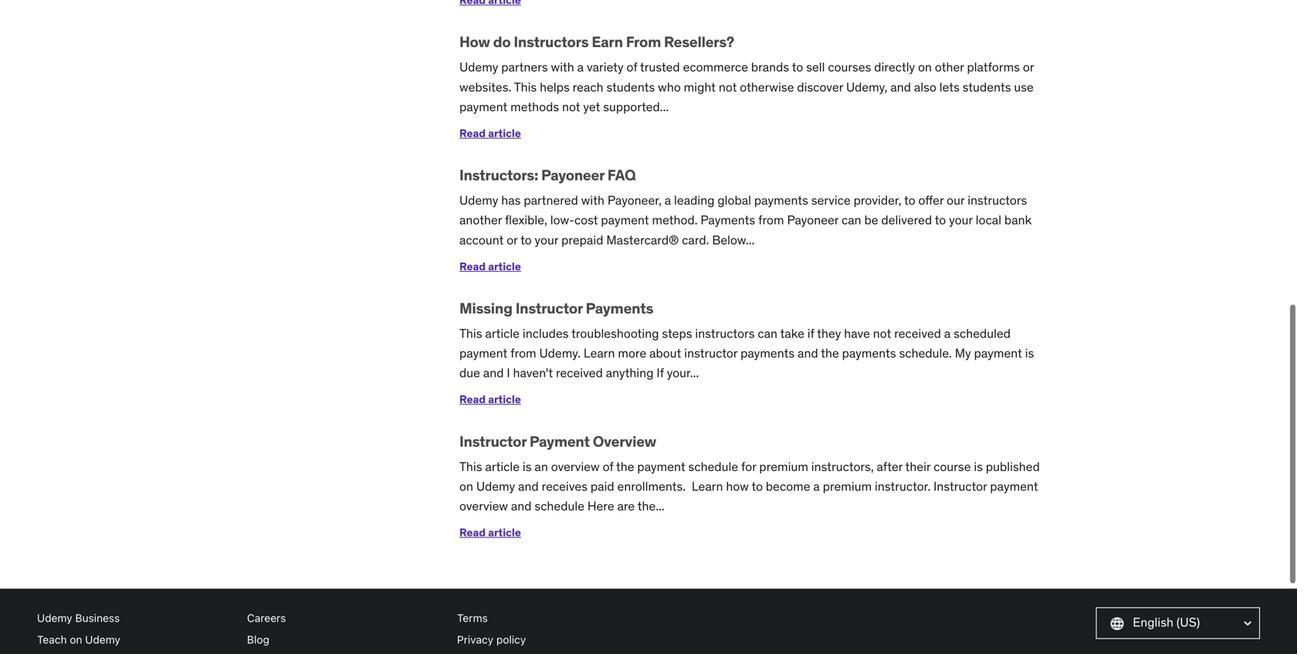 Task type: vqa. For each thing, say whether or not it's contained in the screenshot.
the or inside the Udemy partners with a variety of trusted ecommerce brands to sell courses directly on other platforms or websites. This helps reach students who might not otherwise discover Udemy, and also lets students use payment methods not yet supported...
yes



Task type: describe. For each thing, give the bounding box(es) containing it.
read for missing instructor payments
[[460, 392, 486, 406]]

1 vertical spatial instructor
[[460, 432, 527, 450]]

article for instructor
[[488, 526, 521, 540]]

global
[[718, 192, 751, 208]]

offer
[[919, 192, 944, 208]]

other
[[935, 59, 964, 75]]

troubleshooting
[[572, 325, 659, 341]]

1 students from the left
[[607, 79, 655, 95]]

payments down have
[[842, 345, 896, 361]]

learn inside this article includes troubleshooting steps instructors can take if they have not received a scheduled payment from udemy. learn more about instructor payments and the payments schedule. my payment is due and i haven't received anything if your...
[[584, 345, 615, 361]]

instructor payment overview link
[[460, 432, 656, 450]]

instructor inside this article is an overview of the payment schedule for premium instructors, after their course is published on udemy and receives paid enrollments.  learn how to become a premium instructor. instructor payment overview and schedule here are the...
[[934, 478, 987, 494]]

ecommerce
[[683, 59, 748, 75]]

missing instructor payments link
[[460, 299, 654, 317]]

1 vertical spatial overview
[[460, 498, 508, 514]]

course
[[934, 459, 971, 474]]

2 vertical spatial on
[[70, 633, 82, 646]]

instructor
[[684, 345, 738, 361]]

instructors
[[514, 33, 589, 51]]

learn inside this article is an overview of the payment schedule for premium instructors, after their course is published on udemy and receives paid enrollments.  learn how to become a premium instructor. instructor payment overview and schedule here are the...
[[692, 478, 723, 494]]

use
[[1014, 79, 1034, 95]]

the inside this article includes troubleshooting steps instructors can take if they have not received a scheduled payment from udemy. learn more about instructor payments and the payments schedule. my payment is due and i haven't received anything if your...
[[821, 345, 839, 361]]

terms
[[457, 612, 488, 625]]

0 vertical spatial premium
[[759, 459, 809, 474]]

and down an
[[518, 478, 539, 494]]

includes
[[523, 325, 569, 341]]

udemy for udemy partners with a variety of trusted ecommerce brands to sell courses directly on other platforms or websites. this helps reach students who might not otherwise discover udemy, and also lets students use payment methods not yet supported...
[[460, 59, 498, 75]]

blog link
[[247, 629, 445, 650]]

udemy.
[[539, 345, 581, 361]]

published
[[986, 459, 1040, 474]]

method.
[[652, 212, 698, 228]]

this article includes troubleshooting steps instructors can take if they have not received a scheduled payment from udemy. learn more about instructor payments and the payments schedule. my payment is due and i haven't received anything if your...
[[460, 325, 1034, 381]]

brands
[[751, 59, 789, 75]]

my
[[955, 345, 971, 361]]

scheduled
[[954, 325, 1011, 341]]

0 horizontal spatial schedule
[[535, 498, 585, 514]]

this for missing
[[460, 325, 482, 341]]

they
[[817, 325, 841, 341]]

(us)
[[1177, 615, 1200, 630]]

payment down the scheduled
[[974, 345, 1022, 361]]

partners
[[501, 59, 548, 75]]

variety
[[587, 59, 624, 75]]

steps
[[662, 325, 692, 341]]

article for missing
[[488, 392, 521, 406]]

privacy
[[457, 633, 494, 646]]

0 vertical spatial your
[[949, 212, 973, 228]]

payment down published
[[990, 478, 1038, 494]]

might
[[684, 79, 716, 95]]

card.
[[682, 232, 709, 248]]

1 vertical spatial payments
[[586, 299, 654, 317]]

otherwise
[[740, 79, 794, 95]]

article for instructors:
[[488, 259, 521, 273]]

0 vertical spatial instructor
[[516, 299, 583, 317]]

instructors:
[[460, 166, 538, 184]]

methods
[[511, 99, 559, 115]]

earn
[[592, 33, 623, 51]]

prepaid
[[562, 232, 604, 248]]

a inside the udemy has partnered with payoneer, a leading global payments service provider, to offer our instructors another flexible, low-cost payment method. payments from payoneer can be delivered to your local bank account or to your prepaid mastercard® card. below...
[[665, 192, 671, 208]]

more
[[618, 345, 647, 361]]

1 horizontal spatial premium
[[823, 478, 872, 494]]

discover
[[797, 79, 843, 95]]

directly
[[874, 59, 915, 75]]

payment inside udemy partners with a variety of trusted ecommerce brands to sell courses directly on other platforms or websites. this helps reach students who might not otherwise discover udemy, and also lets students use payment methods not yet supported...
[[460, 99, 508, 115]]

read article link for missing
[[460, 392, 521, 406]]

cost
[[575, 212, 598, 228]]

privacy policy link
[[457, 629, 655, 650]]

a inside this article includes troubleshooting steps instructors can take if they have not received a scheduled payment from udemy. learn more about instructor payments and the payments schedule. my payment is due and i haven't received anything if your...
[[944, 325, 951, 341]]

local
[[976, 212, 1002, 228]]

of for instructors
[[627, 59, 637, 75]]

overview
[[593, 432, 656, 450]]

service
[[812, 192, 851, 208]]

0 horizontal spatial is
[[523, 459, 532, 474]]

payoneer inside the udemy has partnered with payoneer, a leading global payments service provider, to offer our instructors another flexible, low-cost payment method. payments from payoneer can be delivered to your local bank account or to your prepaid mastercard® card. below...
[[787, 212, 839, 228]]

yet
[[583, 99, 600, 115]]

read article link for instructors:
[[460, 259, 521, 273]]

read for instructor payment overview
[[460, 526, 486, 540]]

read for instructors: payoneer faq
[[460, 259, 486, 273]]

to down the flexible,
[[521, 232, 532, 248]]

from
[[626, 33, 661, 51]]

flexible,
[[505, 212, 547, 228]]

our
[[947, 192, 965, 208]]

careers
[[247, 612, 286, 625]]

1 horizontal spatial overview
[[551, 459, 600, 474]]

this for instructor
[[460, 459, 482, 474]]

0 horizontal spatial not
[[562, 99, 580, 115]]

partnered
[[524, 192, 578, 208]]

i
[[507, 365, 510, 381]]

here
[[588, 498, 614, 514]]

english (us)
[[1133, 615, 1200, 630]]

lets
[[940, 79, 960, 95]]

to down offer
[[935, 212, 946, 228]]

how
[[726, 478, 749, 494]]

bank
[[1005, 212, 1032, 228]]

helps
[[540, 79, 570, 95]]

read article for missing
[[460, 392, 521, 406]]

be
[[865, 212, 879, 228]]

after
[[877, 459, 903, 474]]

instructors: payoneer faq
[[460, 166, 636, 184]]

paid
[[591, 478, 614, 494]]

this article is an overview of the payment schedule for premium instructors, after their course is published on udemy and receives paid enrollments.  learn how to become a premium instructor. instructor payment overview and schedule here are the...
[[460, 459, 1040, 514]]

english (us) link
[[1096, 608, 1260, 639]]

how
[[460, 33, 490, 51]]

with inside the udemy has partnered with payoneer, a leading global payments service provider, to offer our instructors another flexible, low-cost payment method. payments from payoneer can be delivered to your local bank account or to your prepaid mastercard® card. below...
[[581, 192, 605, 208]]

if
[[808, 325, 815, 341]]

about
[[650, 345, 681, 361]]

payments down take
[[741, 345, 795, 361]]

have
[[844, 325, 870, 341]]

english
[[1133, 615, 1174, 630]]



Task type: locate. For each thing, give the bounding box(es) containing it.
or inside udemy partners with a variety of trusted ecommerce brands to sell courses directly on other platforms or websites. this helps reach students who might not otherwise discover udemy, and also lets students use payment methods not yet supported...
[[1023, 59, 1034, 75]]

1 vertical spatial not
[[562, 99, 580, 115]]

0 horizontal spatial received
[[556, 365, 603, 381]]

0 horizontal spatial overview
[[460, 498, 508, 514]]

payoneer,
[[608, 192, 662, 208]]

1 vertical spatial this
[[460, 325, 482, 341]]

become
[[766, 478, 811, 494]]

this left an
[[460, 459, 482, 474]]

reach
[[573, 79, 604, 95]]

0 vertical spatial instructors
[[968, 192, 1027, 208]]

anything
[[606, 365, 654, 381]]

udemy for udemy has partnered with payoneer, a leading global payments service provider, to offer our instructors another flexible, low-cost payment method. payments from payoneer can be delivered to your local bank account or to your prepaid mastercard® card. below...
[[460, 192, 498, 208]]

can left take
[[758, 325, 778, 341]]

read
[[460, 126, 486, 140], [460, 259, 486, 273], [460, 392, 486, 406], [460, 526, 486, 540]]

0 vertical spatial this
[[514, 79, 537, 95]]

of
[[627, 59, 637, 75], [603, 459, 614, 474]]

read article for how
[[460, 126, 521, 140]]

to left sell
[[792, 59, 803, 75]]

1 vertical spatial learn
[[692, 478, 723, 494]]

1 horizontal spatial payoneer
[[787, 212, 839, 228]]

udemy down business
[[85, 633, 120, 646]]

can inside the udemy has partnered with payoneer, a leading global payments service provider, to offer our instructors another flexible, low-cost payment method. payments from payoneer can be delivered to your local bank account or to your prepaid mastercard® card. below...
[[842, 212, 862, 228]]

0 vertical spatial or
[[1023, 59, 1034, 75]]

of up paid
[[603, 459, 614, 474]]

0 vertical spatial can
[[842, 212, 862, 228]]

instructor.
[[875, 478, 931, 494]]

mastercard®
[[607, 232, 679, 248]]

payments inside the udemy has partnered with payoneer, a leading global payments service provider, to offer our instructors another flexible, low-cost payment method. payments from payoneer can be delivered to your local bank account or to your prepaid mastercard® card. below...
[[701, 212, 755, 228]]

udemy for udemy business
[[37, 612, 72, 625]]

can inside this article includes troubleshooting steps instructors can take if they have not received a scheduled payment from udemy. learn more about instructor payments and the payments schedule. my payment is due and i haven't received anything if your...
[[758, 325, 778, 341]]

a up reach
[[577, 59, 584, 75]]

0 vertical spatial of
[[627, 59, 637, 75]]

or up use
[[1023, 59, 1034, 75]]

article for how
[[488, 126, 521, 140]]

missing
[[460, 299, 513, 317]]

this down missing
[[460, 325, 482, 341]]

payments inside the udemy has partnered with payoneer, a leading global payments service provider, to offer our instructors another flexible, low-cost payment method. payments from payoneer can be delivered to your local bank account or to your prepaid mastercard® card. below...
[[754, 192, 809, 208]]

0 vertical spatial payoneer
[[541, 166, 605, 184]]

received up schedule. at the bottom right
[[894, 325, 941, 341]]

resellers?
[[664, 33, 734, 51]]

courses
[[828, 59, 871, 75]]

instructors
[[968, 192, 1027, 208], [695, 325, 755, 341]]

trusted
[[640, 59, 680, 75]]

to inside udemy partners with a variety of trusted ecommerce brands to sell courses directly on other platforms or websites. this helps reach students who might not otherwise discover udemy, and also lets students use payment methods not yet supported...
[[792, 59, 803, 75]]

premium
[[759, 459, 809, 474], [823, 478, 872, 494]]

0 vertical spatial with
[[551, 59, 574, 75]]

with inside udemy partners with a variety of trusted ecommerce brands to sell courses directly on other platforms or websites. this helps reach students who might not otherwise discover udemy, and also lets students use payment methods not yet supported...
[[551, 59, 574, 75]]

1 horizontal spatial with
[[581, 192, 605, 208]]

payment down payoneer,
[[601, 212, 649, 228]]

1 horizontal spatial can
[[842, 212, 862, 228]]

a inside this article is an overview of the payment schedule for premium instructors, after their course is published on udemy and receives paid enrollments.  learn how to become a premium instructor. instructor payment overview and schedule here are the...
[[814, 478, 820, 494]]

provider,
[[854, 192, 902, 208]]

instructors inside the udemy has partnered with payoneer, a leading global payments service provider, to offer our instructors another flexible, low-cost payment method. payments from payoneer can be delivered to your local bank account or to your prepaid mastercard® card. below...
[[968, 192, 1027, 208]]

the down overview
[[616, 459, 634, 474]]

payoneer
[[541, 166, 605, 184], [787, 212, 839, 228]]

0 horizontal spatial on
[[70, 633, 82, 646]]

1 horizontal spatial on
[[460, 478, 473, 494]]

0 vertical spatial overview
[[551, 459, 600, 474]]

instructors up instructor
[[695, 325, 755, 341]]

0 horizontal spatial can
[[758, 325, 778, 341]]

a inside udemy partners with a variety of trusted ecommerce brands to sell courses directly on other platforms or websites. this helps reach students who might not otherwise discover udemy, and also lets students use payment methods not yet supported...
[[577, 59, 584, 75]]

2 horizontal spatial is
[[1025, 345, 1034, 361]]

0 vertical spatial received
[[894, 325, 941, 341]]

1 horizontal spatial from
[[758, 212, 784, 228]]

is
[[1025, 345, 1034, 361], [523, 459, 532, 474], [974, 459, 983, 474]]

take
[[780, 325, 805, 341]]

to right how
[[752, 478, 763, 494]]

udemy business link
[[37, 608, 235, 629]]

2 vertical spatial not
[[873, 325, 891, 341]]

udemy up websites.
[[460, 59, 498, 75]]

read article link
[[460, 126, 521, 140], [460, 259, 521, 273], [460, 392, 521, 406], [460, 526, 521, 540]]

payment up the the...
[[637, 459, 686, 474]]

1 horizontal spatial instructors
[[968, 192, 1027, 208]]

2 vertical spatial this
[[460, 459, 482, 474]]

1 vertical spatial the
[[616, 459, 634, 474]]

account
[[460, 232, 504, 248]]

0 vertical spatial payments
[[701, 212, 755, 228]]

instructor down course
[[934, 478, 987, 494]]

not right have
[[873, 325, 891, 341]]

2 read article link from the top
[[460, 259, 521, 273]]

read for how do instructors earn from resellers?
[[460, 126, 486, 140]]

from inside this article includes troubleshooting steps instructors can take if they have not received a scheduled payment from udemy. learn more about instructor payments and the payments schedule. my payment is due and i haven't received anything if your...
[[511, 345, 536, 361]]

read article link for instructor
[[460, 526, 521, 540]]

schedule up how
[[689, 459, 738, 474]]

3 read article from the top
[[460, 392, 521, 406]]

their
[[906, 459, 931, 474]]

1 vertical spatial premium
[[823, 478, 872, 494]]

payments up below...
[[701, 212, 755, 228]]

a
[[577, 59, 584, 75], [665, 192, 671, 208], [944, 325, 951, 341], [814, 478, 820, 494]]

0 horizontal spatial students
[[607, 79, 655, 95]]

not inside this article includes troubleshooting steps instructors can take if they have not received a scheduled payment from udemy. learn more about instructor payments and the payments schedule. my payment is due and i haven't received anything if your...
[[873, 325, 891, 341]]

schedule.
[[899, 345, 952, 361]]

the down they
[[821, 345, 839, 361]]

0 vertical spatial schedule
[[689, 459, 738, 474]]

also
[[914, 79, 937, 95]]

premium up become
[[759, 459, 809, 474]]

instructor left the payment
[[460, 432, 527, 450]]

0 horizontal spatial payments
[[586, 299, 654, 317]]

4 read from the top
[[460, 526, 486, 540]]

instructor
[[516, 299, 583, 317], [460, 432, 527, 450], [934, 478, 987, 494]]

1 read article from the top
[[460, 126, 521, 140]]

faq
[[608, 166, 636, 184]]

1 vertical spatial payoneer
[[787, 212, 839, 228]]

1 horizontal spatial the
[[821, 345, 839, 361]]

and
[[891, 79, 911, 95], [798, 345, 818, 361], [483, 365, 504, 381], [518, 478, 539, 494], [511, 498, 532, 514]]

2 students from the left
[[963, 79, 1011, 95]]

this inside udemy partners with a variety of trusted ecommerce brands to sell courses directly on other platforms or websites. this helps reach students who might not otherwise discover udemy, and also lets students use payment methods not yet supported...
[[514, 79, 537, 95]]

2 horizontal spatial not
[[873, 325, 891, 341]]

of right variety
[[627, 59, 637, 75]]

1 horizontal spatial is
[[974, 459, 983, 474]]

not left yet
[[562, 99, 580, 115]]

0 horizontal spatial your
[[535, 232, 559, 248]]

and inside udemy partners with a variety of trusted ecommerce brands to sell courses directly on other platforms or websites. this helps reach students who might not otherwise discover udemy, and also lets students use payment methods not yet supported...
[[891, 79, 911, 95]]

udemy partners with a variety of trusted ecommerce brands to sell courses directly on other platforms or websites. this helps reach students who might not otherwise discover udemy, and also lets students use payment methods not yet supported...
[[460, 59, 1034, 115]]

1 vertical spatial can
[[758, 325, 778, 341]]

from inside the udemy has partnered with payoneer, a leading global payments service provider, to offer our instructors another flexible, low-cost payment method. payments from payoneer can be delivered to your local bank account or to your prepaid mastercard® card. below...
[[758, 212, 784, 228]]

udemy,
[[846, 79, 888, 95]]

an
[[535, 459, 548, 474]]

0 horizontal spatial premium
[[759, 459, 809, 474]]

websites.
[[460, 79, 512, 95]]

3 read article link from the top
[[460, 392, 521, 406]]

students down platforms
[[963, 79, 1011, 95]]

payment up 'due'
[[460, 345, 508, 361]]

payment
[[460, 99, 508, 115], [601, 212, 649, 228], [460, 345, 508, 361], [974, 345, 1022, 361], [637, 459, 686, 474], [990, 478, 1038, 494]]

teach on udemy
[[37, 633, 120, 646]]

a right become
[[814, 478, 820, 494]]

this inside this article includes troubleshooting steps instructors can take if they have not received a scheduled payment from udemy. learn more about instructor payments and the payments schedule. my payment is due and i haven't received anything if your...
[[460, 325, 482, 341]]

udemy business
[[37, 612, 120, 625]]

students up supported...
[[607, 79, 655, 95]]

with up the cost
[[581, 192, 605, 208]]

missing instructor payments
[[460, 299, 654, 317]]

learn left how
[[692, 478, 723, 494]]

1 vertical spatial on
[[460, 478, 473, 494]]

received down udemy.
[[556, 365, 603, 381]]

this down the partners
[[514, 79, 537, 95]]

2 vertical spatial instructor
[[934, 478, 987, 494]]

to inside this article is an overview of the payment schedule for premium instructors, after their course is published on udemy and receives paid enrollments.  learn how to become a premium instructor. instructor payment overview and schedule here are the...
[[752, 478, 763, 494]]

2 read from the top
[[460, 259, 486, 273]]

0 vertical spatial not
[[719, 79, 737, 95]]

0 horizontal spatial learn
[[584, 345, 615, 361]]

1 vertical spatial from
[[511, 345, 536, 361]]

a up schedule. at the bottom right
[[944, 325, 951, 341]]

payments
[[701, 212, 755, 228], [586, 299, 654, 317]]

your
[[949, 212, 973, 228], [535, 232, 559, 248]]

article inside this article includes troubleshooting steps instructors can take if they have not received a scheduled payment from udemy. learn more about instructor payments and the payments schedule. my payment is due and i haven't received anything if your...
[[485, 325, 520, 341]]

careers link
[[247, 608, 445, 629]]

0 vertical spatial the
[[821, 345, 839, 361]]

and down directly
[[891, 79, 911, 95]]

how do instructors earn from resellers?
[[460, 33, 734, 51]]

0 vertical spatial from
[[758, 212, 784, 228]]

read article for instructor
[[460, 526, 521, 540]]

udemy inside this article is an overview of the payment schedule for premium instructors, after their course is published on udemy and receives paid enrollments.  learn how to become a premium instructor. instructor payment overview and schedule here are the...
[[476, 478, 515, 494]]

4 read article from the top
[[460, 526, 521, 540]]

instructor up includes
[[516, 299, 583, 317]]

1 vertical spatial instructors
[[695, 325, 755, 341]]

instructors up local
[[968, 192, 1027, 208]]

of for overview
[[603, 459, 614, 474]]

teach
[[37, 633, 67, 646]]

not down the ecommerce on the right
[[719, 79, 737, 95]]

payments up troubleshooting
[[586, 299, 654, 317]]

1 horizontal spatial not
[[719, 79, 737, 95]]

a up method.
[[665, 192, 671, 208]]

is right my
[[1025, 345, 1034, 361]]

payment inside the udemy has partnered with payoneer, a leading global payments service provider, to offer our instructors another flexible, low-cost payment method. payments from payoneer can be delivered to your local bank account or to your prepaid mastercard® card. below...
[[601, 212, 649, 228]]

0 horizontal spatial of
[[603, 459, 614, 474]]

0 horizontal spatial payoneer
[[541, 166, 605, 184]]

1 horizontal spatial of
[[627, 59, 637, 75]]

this inside this article is an overview of the payment schedule for premium instructors, after their course is published on udemy and receives paid enrollments.  learn how to become a premium instructor. instructor payment overview and schedule here are the...
[[460, 459, 482, 474]]

and down if
[[798, 345, 818, 361]]

learn down troubleshooting
[[584, 345, 615, 361]]

1 horizontal spatial your
[[949, 212, 973, 228]]

1 read article link from the top
[[460, 126, 521, 140]]

premium down instructors,
[[823, 478, 872, 494]]

1 vertical spatial with
[[581, 192, 605, 208]]

udemy inside udemy partners with a variety of trusted ecommerce brands to sell courses directly on other platforms or websites. this helps reach students who might not otherwise discover udemy, and also lets students use payment methods not yet supported...
[[460, 59, 498, 75]]

1 read from the top
[[460, 126, 486, 140]]

payments right global
[[754, 192, 809, 208]]

is right course
[[974, 459, 983, 474]]

this
[[514, 79, 537, 95], [460, 325, 482, 341], [460, 459, 482, 474]]

your down our
[[949, 212, 973, 228]]

instructors,
[[811, 459, 874, 474]]

instructor payment overview
[[460, 432, 656, 450]]

for
[[741, 459, 757, 474]]

instructors: payoneer faq link
[[460, 166, 636, 184]]

on
[[918, 59, 932, 75], [460, 478, 473, 494], [70, 633, 82, 646]]

1 vertical spatial received
[[556, 365, 603, 381]]

2 read article from the top
[[460, 259, 521, 273]]

due
[[460, 365, 480, 381]]

policy
[[496, 633, 526, 646]]

0 horizontal spatial or
[[507, 232, 518, 248]]

udemy inside the udemy has partnered with payoneer, a leading global payments service provider, to offer our instructors another flexible, low-cost payment method. payments from payoneer can be delivered to your local bank account or to your prepaid mastercard® card. below...
[[460, 192, 498, 208]]

to up delivered
[[904, 192, 916, 208]]

the inside this article is an overview of the payment schedule for premium instructors, after their course is published on udemy and receives paid enrollments.  learn how to become a premium instructor. instructor payment overview and schedule here are the...
[[616, 459, 634, 474]]

0 horizontal spatial the
[[616, 459, 634, 474]]

0 horizontal spatial from
[[511, 345, 536, 361]]

with up helps at the left of the page
[[551, 59, 574, 75]]

on inside udemy partners with a variety of trusted ecommerce brands to sell courses directly on other platforms or websites. this helps reach students who might not otherwise discover udemy, and also lets students use payment methods not yet supported...
[[918, 59, 932, 75]]

sell
[[806, 59, 825, 75]]

payoneer down service
[[787, 212, 839, 228]]

0 horizontal spatial with
[[551, 59, 574, 75]]

article inside this article is an overview of the payment schedule for premium instructors, after their course is published on udemy and receives paid enrollments.  learn how to become a premium instructor. instructor payment overview and schedule here are the...
[[485, 459, 520, 474]]

of inside this article is an overview of the payment schedule for premium instructors, after their course is published on udemy and receives paid enrollments.  learn how to become a premium instructor. instructor payment overview and schedule here are the...
[[603, 459, 614, 474]]

1 horizontal spatial students
[[963, 79, 1011, 95]]

delivered
[[882, 212, 932, 228]]

udemy left receives
[[476, 478, 515, 494]]

to
[[792, 59, 803, 75], [904, 192, 916, 208], [935, 212, 946, 228], [521, 232, 532, 248], [752, 478, 763, 494]]

0 vertical spatial learn
[[584, 345, 615, 361]]

the
[[821, 345, 839, 361], [616, 459, 634, 474]]

and down instructor payment overview
[[511, 498, 532, 514]]

read article for instructors:
[[460, 259, 521, 273]]

udemy up another
[[460, 192, 498, 208]]

0 horizontal spatial instructors
[[695, 325, 755, 341]]

below...
[[712, 232, 755, 248]]

or down the flexible,
[[507, 232, 518, 248]]

can left be
[[842, 212, 862, 228]]

payment down websites.
[[460, 99, 508, 115]]

0 vertical spatial on
[[918, 59, 932, 75]]

1 vertical spatial or
[[507, 232, 518, 248]]

do
[[493, 33, 511, 51]]

on inside this article is an overview of the payment schedule for premium instructors, after their course is published on udemy and receives paid enrollments.  learn how to become a premium instructor. instructor payment overview and schedule here are the...
[[460, 478, 473, 494]]

udemy up the teach
[[37, 612, 72, 625]]

1 vertical spatial schedule
[[535, 498, 585, 514]]

overview
[[551, 459, 600, 474], [460, 498, 508, 514]]

4 read article link from the top
[[460, 526, 521, 540]]

schedule down receives
[[535, 498, 585, 514]]

3 read from the top
[[460, 392, 486, 406]]

1 horizontal spatial payments
[[701, 212, 755, 228]]

and left i at the left of page
[[483, 365, 504, 381]]

platforms
[[967, 59, 1020, 75]]

1 horizontal spatial schedule
[[689, 459, 738, 474]]

receives
[[542, 478, 588, 494]]

your...
[[667, 365, 699, 381]]

2 horizontal spatial on
[[918, 59, 932, 75]]

of inside udemy partners with a variety of trusted ecommerce brands to sell courses directly on other platforms or websites. this helps reach students who might not otherwise discover udemy, and also lets students use payment methods not yet supported...
[[627, 59, 637, 75]]

article
[[488, 126, 521, 140], [488, 259, 521, 273], [485, 325, 520, 341], [488, 392, 521, 406], [485, 459, 520, 474], [488, 526, 521, 540]]

with
[[551, 59, 574, 75], [581, 192, 605, 208]]

instructors inside this article includes troubleshooting steps instructors can take if they have not received a scheduled payment from udemy. learn more about instructor payments and the payments schedule. my payment is due and i haven't received anything if your...
[[695, 325, 755, 341]]

1 vertical spatial your
[[535, 232, 559, 248]]

1 horizontal spatial or
[[1023, 59, 1034, 75]]

payment
[[530, 432, 590, 450]]

how do instructors earn from resellers? link
[[460, 33, 734, 51]]

1 horizontal spatial received
[[894, 325, 941, 341]]

received
[[894, 325, 941, 341], [556, 365, 603, 381]]

payoneer up partnered at the left of page
[[541, 166, 605, 184]]

from
[[758, 212, 784, 228], [511, 345, 536, 361]]

not
[[719, 79, 737, 95], [562, 99, 580, 115], [873, 325, 891, 341]]

leading
[[674, 192, 715, 208]]

is inside this article includes troubleshooting steps instructors can take if they have not received a scheduled payment from udemy. learn more about instructor payments and the payments schedule. my payment is due and i haven't received anything if your...
[[1025, 345, 1034, 361]]

privacy policy
[[457, 633, 526, 646]]

is left an
[[523, 459, 532, 474]]

read article link for how
[[460, 126, 521, 140]]

your down low-
[[535, 232, 559, 248]]

or inside the udemy has partnered with payoneer, a leading global payments service provider, to offer our instructors another flexible, low-cost payment method. payments from payoneer can be delivered to your local bank account or to your prepaid mastercard® card. below...
[[507, 232, 518, 248]]

1 vertical spatial of
[[603, 459, 614, 474]]

another
[[460, 212, 502, 228]]

1 horizontal spatial learn
[[692, 478, 723, 494]]



